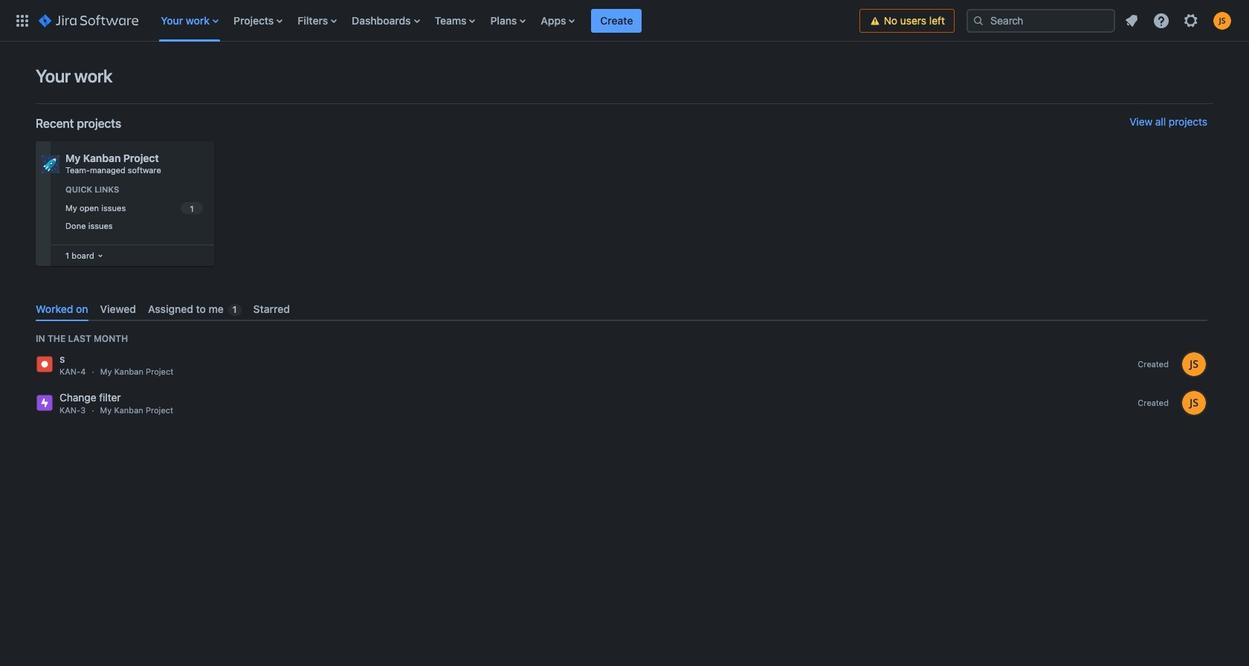 Task type: vqa. For each thing, say whether or not it's contained in the screenshot.
Search field
yes



Task type: describe. For each thing, give the bounding box(es) containing it.
your profile and settings image
[[1214, 12, 1231, 29]]

1 horizontal spatial list
[[1118, 7, 1240, 34]]

appswitcher icon image
[[13, 12, 31, 29]]

primary element
[[9, 0, 859, 41]]

Search field
[[967, 9, 1115, 32]]

0 horizontal spatial list
[[153, 0, 859, 41]]

help image
[[1153, 12, 1170, 29]]

notifications image
[[1123, 12, 1141, 29]]



Task type: locate. For each thing, give the bounding box(es) containing it.
settings image
[[1182, 12, 1200, 29]]

search image
[[973, 15, 985, 26]]

board image
[[94, 250, 106, 262]]

jira software image
[[39, 12, 138, 29], [39, 12, 138, 29]]

banner
[[0, 0, 1249, 42]]

None search field
[[967, 9, 1115, 32]]

tab list
[[30, 297, 1214, 321]]

list item
[[591, 0, 642, 41]]

list
[[153, 0, 859, 41], [1118, 7, 1240, 34]]



